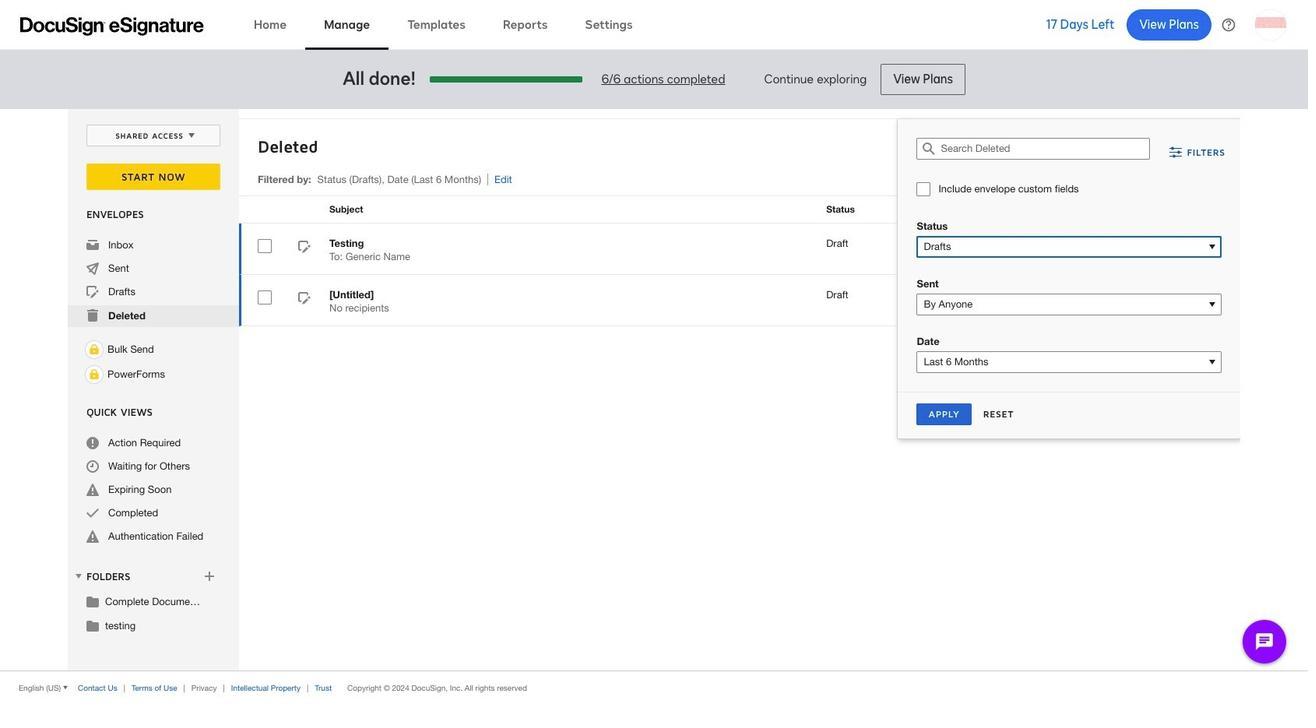 Task type: describe. For each thing, give the bounding box(es) containing it.
alert image
[[86, 530, 99, 543]]

action required image
[[86, 437, 99, 449]]

view folders image
[[72, 570, 85, 582]]

folder image
[[86, 595, 99, 607]]

clock image
[[86, 460, 99, 473]]

completed image
[[86, 507, 99, 519]]

more info region
[[0, 671, 1308, 704]]

2 draft image from the top
[[298, 292, 311, 307]]

1 draft image from the top
[[298, 241, 311, 255]]

secondary navigation region
[[68, 109, 1244, 671]]

docusign esignature image
[[20, 17, 204, 35]]

trash image
[[86, 309, 99, 322]]

inbox image
[[86, 239, 99, 252]]



Task type: vqa. For each thing, say whether or not it's contained in the screenshot.
Search Quick Views text box
no



Task type: locate. For each thing, give the bounding box(es) containing it.
alert image
[[86, 484, 99, 496]]

your uploaded profile image image
[[1255, 9, 1287, 40]]

draft image
[[86, 286, 99, 298]]

Search Deleted text field
[[941, 139, 1150, 159]]

lock image
[[85, 340, 104, 359]]

draft image
[[298, 241, 311, 255], [298, 292, 311, 307]]

lock image
[[85, 365, 104, 384]]

folder image
[[86, 619, 99, 632]]

0 vertical spatial draft image
[[298, 241, 311, 255]]

sent image
[[86, 262, 99, 275]]

1 vertical spatial draft image
[[298, 292, 311, 307]]



